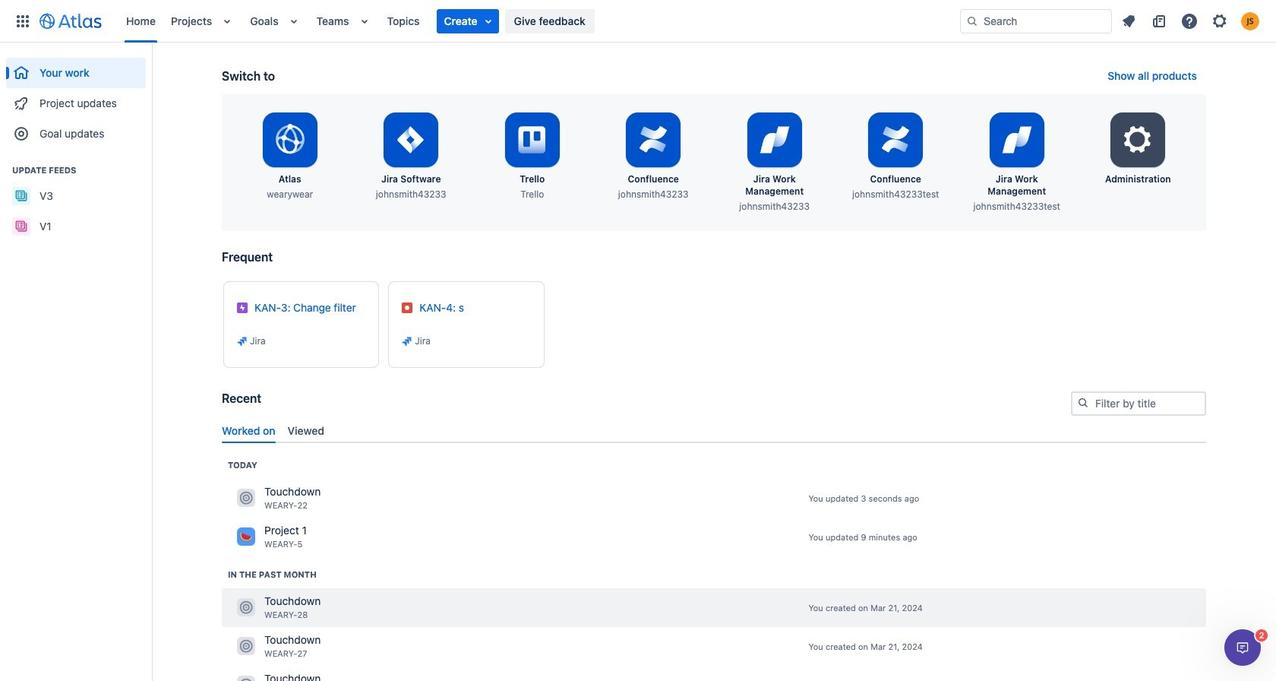 Task type: describe. For each thing, give the bounding box(es) containing it.
help image
[[1181, 12, 1199, 30]]

townsquare image for the bottom heading
[[237, 598, 255, 617]]

Search field
[[961, 9, 1113, 33]]

0 vertical spatial heading
[[6, 164, 146, 176]]

townsquare image for middle heading townsquare image
[[237, 528, 255, 546]]

settings image
[[1121, 122, 1157, 158]]

townsquare image for the bottom heading townsquare image
[[237, 637, 255, 655]]

settings image
[[1212, 12, 1230, 30]]

2 vertical spatial heading
[[228, 568, 317, 581]]

1 vertical spatial heading
[[228, 459, 258, 471]]

switch to... image
[[14, 12, 32, 30]]

townsquare image for middle heading
[[237, 489, 255, 507]]

top element
[[9, 0, 961, 42]]



Task type: vqa. For each thing, say whether or not it's contained in the screenshot.
2nd townsquare image
yes



Task type: locate. For each thing, give the bounding box(es) containing it.
heading
[[6, 164, 146, 176], [228, 459, 258, 471], [228, 568, 317, 581]]

notifications image
[[1120, 12, 1139, 30]]

2 vertical spatial townsquare image
[[237, 676, 255, 681]]

1 horizontal spatial list
[[1116, 9, 1268, 33]]

1 townsquare image from the top
[[237, 528, 255, 546]]

2 townsquare image from the top
[[237, 637, 255, 655]]

group
[[6, 43, 146, 154], [6, 149, 146, 246]]

0 vertical spatial townsquare image
[[237, 528, 255, 546]]

1 townsquare image from the top
[[237, 489, 255, 507]]

1 vertical spatial townsquare image
[[237, 637, 255, 655]]

1 vertical spatial townsquare image
[[237, 598, 255, 617]]

None search field
[[961, 9, 1113, 33]]

jira image
[[236, 335, 249, 347], [236, 335, 249, 347], [402, 335, 414, 347], [402, 335, 414, 347]]

search image
[[1078, 397, 1090, 409]]

1 group from the top
[[6, 43, 146, 154]]

Filter by title field
[[1073, 393, 1205, 414]]

0 horizontal spatial list
[[119, 0, 961, 42]]

0 vertical spatial townsquare image
[[237, 489, 255, 507]]

3 townsquare image from the top
[[237, 676, 255, 681]]

list
[[119, 0, 961, 42], [1116, 9, 1268, 33]]

search image
[[967, 15, 979, 27]]

dialog
[[1225, 629, 1262, 666]]

list item inside top element
[[437, 9, 499, 33]]

townsquare image
[[237, 489, 255, 507], [237, 598, 255, 617]]

account image
[[1242, 12, 1260, 30]]

townsquare image
[[237, 528, 255, 546], [237, 637, 255, 655], [237, 676, 255, 681]]

list item
[[437, 9, 499, 33]]

tab list
[[216, 418, 1213, 443]]

banner
[[0, 0, 1277, 43]]

2 townsquare image from the top
[[237, 598, 255, 617]]

2 group from the top
[[6, 149, 146, 246]]



